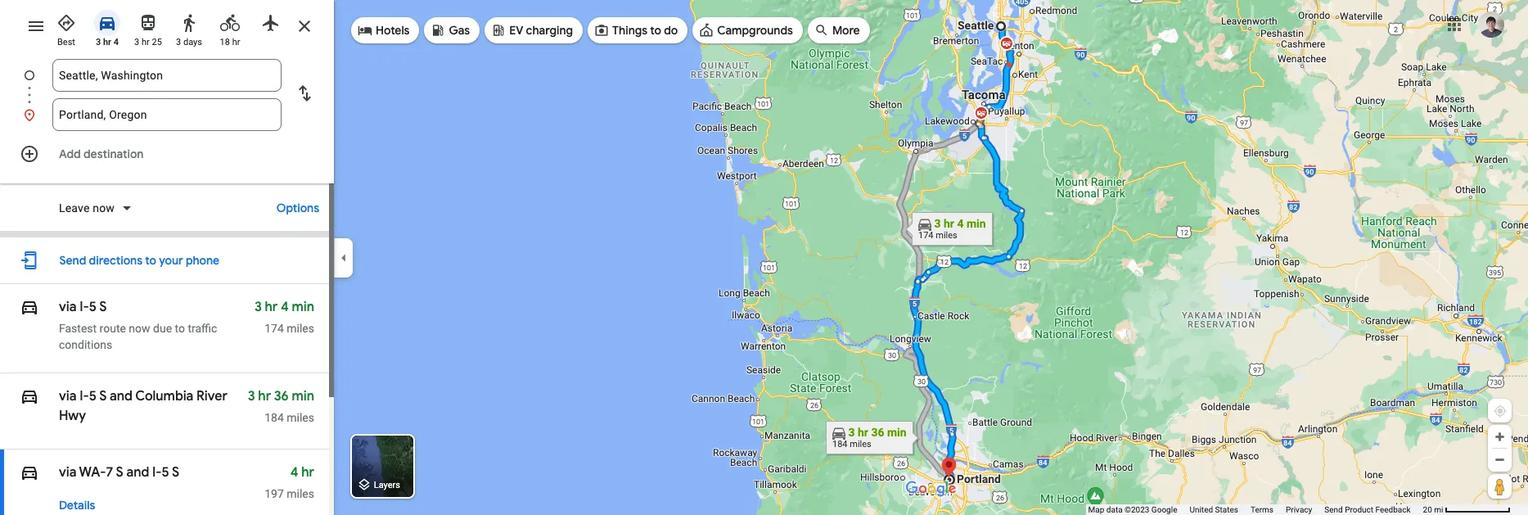 Task type: describe. For each thing, give the bounding box(es) containing it.
more
[[833, 23, 860, 38]]

columbia
[[135, 388, 193, 404]]

leave now option
[[59, 200, 118, 216]]

terms button
[[1251, 504, 1274, 515]]

zoom out image
[[1494, 454, 1507, 466]]

mi
[[1435, 505, 1444, 514]]

send directions to your phone button
[[51, 244, 228, 277]]

2 vertical spatial 5
[[162, 464, 169, 481]]

directions
[[89, 253, 142, 268]]

due
[[153, 322, 172, 335]]

things
[[613, 23, 648, 38]]

18 hr
[[220, 37, 240, 47]]

cycling image
[[220, 13, 240, 33]]

product
[[1345, 505, 1374, 514]]

197
[[265, 487, 284, 500]]

Destination Portland, Oregon field
[[59, 105, 275, 124]]

ev
[[509, 23, 524, 38]]

wa-
[[79, 464, 106, 481]]

now inside option
[[93, 201, 115, 215]]

things to do
[[613, 23, 678, 38]]

map
[[1089, 505, 1105, 514]]

hr for 4 hr 197 miles
[[302, 464, 314, 481]]

4 inside 4 hr 197 miles
[[290, 464, 298, 481]]

driving image
[[97, 13, 117, 33]]

36
[[274, 388, 289, 404]]

conditions
[[59, 338, 112, 351]]

more button
[[808, 11, 870, 50]]

min for 3 hr 4 min
[[292, 299, 314, 315]]

campgrounds button
[[693, 11, 803, 50]]

20 mi
[[1424, 505, 1444, 514]]

options button
[[268, 193, 328, 223]]

to inside button
[[650, 23, 662, 38]]

phone
[[186, 253, 220, 268]]

3 hr 4 radio
[[90, 7, 124, 48]]

hr for 3 hr 4 min 174 miles
[[265, 299, 278, 315]]

2 vertical spatial i-
[[152, 464, 162, 481]]

hotels
[[376, 23, 410, 38]]

united states button
[[1190, 504, 1239, 515]]

ev charging button
[[485, 11, 583, 50]]

5 inside i-5 s and columbia river hwy
[[89, 388, 97, 404]]

 for wa-7 s and i-5 s
[[20, 461, 39, 484]]

footer inside 'google maps' element
[[1089, 504, 1424, 515]]

add
[[59, 147, 81, 161]]

via for via wa-7 s and i-5 s
[[59, 464, 76, 481]]

send for send directions to your phone
[[59, 253, 86, 268]]

Best radio
[[49, 7, 84, 48]]

3 for 3 days
[[176, 37, 181, 47]]

cannot access your location image
[[1493, 404, 1508, 418]]

google account: nolan park  
(nolan.park@adept.ai) image
[[1479, 11, 1505, 37]]

united states
[[1190, 505, 1239, 514]]

via wa-7 s and i-5 s
[[59, 464, 180, 481]]

directions main content
[[0, 0, 334, 515]]

leave now
[[59, 201, 115, 215]]

3 for 3 hr 25
[[134, 37, 139, 47]]

none field starting point seattle, washington
[[59, 59, 275, 92]]

google maps element
[[0, 0, 1529, 515]]

charging
[[526, 23, 573, 38]]

do
[[664, 23, 678, 38]]

1 vertical spatial and
[[126, 464, 149, 481]]

destination
[[83, 147, 144, 161]]

2 list item from the top
[[0, 98, 334, 131]]

to inside 'via i-5 s fastest route now due to traffic conditions'
[[175, 322, 185, 335]]

3 for 3 hr 4
[[96, 37, 101, 47]]

list inside 'google maps' element
[[0, 59, 334, 131]]

i- inside i-5 s and columbia river hwy
[[80, 388, 89, 404]]

details button
[[51, 490, 103, 515]]

river
[[197, 388, 228, 404]]

i- inside 'via i-5 s fastest route now due to traffic conditions'
[[80, 299, 89, 315]]

hr for 3 hr 36 min 184 miles
[[258, 388, 271, 404]]

collapse side panel image
[[335, 248, 353, 267]]

miles for 36
[[287, 411, 314, 424]]

send product feedback button
[[1325, 504, 1411, 515]]

driving image for i-5 s and columbia river hwy
[[20, 385, 39, 408]]

via for via i-5 s fastest route now due to traffic conditions
[[59, 299, 76, 315]]

via i-5 s fastest route now due to traffic conditions
[[59, 299, 217, 351]]

hotels button
[[351, 11, 420, 50]]

3 hr 25 radio
[[131, 7, 165, 48]]

184
[[265, 411, 284, 424]]

hr for 3 hr 25
[[142, 37, 150, 47]]

options
[[277, 201, 319, 215]]

your
[[159, 253, 183, 268]]

i-5 s and columbia river hwy
[[59, 388, 228, 424]]

data
[[1107, 505, 1123, 514]]

google
[[1152, 505, 1178, 514]]

send for send product feedback
[[1325, 505, 1343, 514]]



Task type: locate. For each thing, give the bounding box(es) containing it.
campgrounds
[[717, 23, 793, 38]]

i- right 7
[[152, 464, 162, 481]]

0 horizontal spatial now
[[93, 201, 115, 215]]

2 driving image from the top
[[20, 385, 39, 408]]

5 inside 'via i-5 s fastest route now due to traffic conditions'
[[89, 299, 97, 315]]

3 hr 4 min 174 miles
[[255, 299, 314, 335]]

2 vertical spatial 
[[20, 461, 39, 484]]

0 vertical spatial 5
[[89, 299, 97, 315]]

4 for 3 hr 4
[[114, 37, 119, 47]]

min
[[292, 299, 314, 315], [292, 388, 314, 404]]

3 via from the top
[[59, 464, 76, 481]]

2 vertical spatial to
[[175, 322, 185, 335]]

driving image for wa-7 s and i-5 s
[[20, 461, 39, 484]]

hr inside option
[[103, 37, 111, 47]]

leave now button
[[52, 200, 139, 219]]

hr inside 3 hr 36 min 184 miles
[[258, 388, 271, 404]]

gas button
[[425, 11, 480, 50]]

4 inside "3 hr 4 min 174 miles"
[[281, 299, 289, 315]]

hr inside radio
[[232, 37, 240, 47]]

1 list item from the top
[[0, 59, 334, 111]]

miles inside "3 hr 4 min 174 miles"
[[287, 322, 314, 335]]

driving image for i-5 s
[[20, 296, 39, 319]]

174
[[265, 322, 284, 335]]

3  from the top
[[20, 461, 39, 484]]

2 miles from the top
[[287, 411, 314, 424]]

to right due
[[175, 322, 185, 335]]

0 vertical spatial 
[[20, 296, 39, 319]]

0 vertical spatial none field
[[59, 59, 275, 92]]

20
[[1424, 505, 1433, 514]]

none field up add destination button
[[59, 98, 275, 131]]

to
[[650, 23, 662, 38], [145, 253, 156, 268], [175, 322, 185, 335]]

1 via from the top
[[59, 299, 76, 315]]

3 days radio
[[172, 7, 206, 48]]

traffic
[[188, 322, 217, 335]]

list item up add destination button
[[0, 98, 334, 131]]

details
[[59, 498, 95, 513]]

none field down 25
[[59, 59, 275, 92]]

0 horizontal spatial 4
[[114, 37, 119, 47]]

3 for 3 hr 4 min 174 miles
[[255, 299, 262, 315]]

0 vertical spatial miles
[[287, 322, 314, 335]]

i- up fastest
[[80, 299, 89, 315]]

3 hr 4
[[96, 37, 119, 47]]

1 vertical spatial none field
[[59, 98, 275, 131]]

miles
[[287, 322, 314, 335], [287, 411, 314, 424], [287, 487, 314, 500]]

terms
[[1251, 505, 1274, 514]]

3 driving image from the top
[[20, 461, 39, 484]]

united
[[1190, 505, 1213, 514]]

min inside 3 hr 36 min 184 miles
[[292, 388, 314, 404]]

0 vertical spatial send
[[59, 253, 86, 268]]

18 hr radio
[[213, 7, 247, 48]]

zoom in image
[[1494, 431, 1507, 443]]

flights image
[[261, 13, 281, 33]]

4 for 3 hr 4 min 174 miles
[[281, 299, 289, 315]]

hr right 18
[[232, 37, 240, 47]]

0 vertical spatial i-
[[80, 299, 89, 315]]

hr left 25
[[142, 37, 150, 47]]

to left "do"
[[650, 23, 662, 38]]

2 min from the top
[[292, 388, 314, 404]]

footer
[[1089, 504, 1424, 515]]

miles for 4
[[287, 322, 314, 335]]

privacy button
[[1286, 504, 1313, 515]]

best travel modes image
[[56, 13, 76, 33]]

and left columbia
[[110, 388, 133, 404]]

hr for 3 hr 4
[[103, 37, 111, 47]]

1 horizontal spatial 4
[[281, 299, 289, 315]]

s inside 'via i-5 s fastest route now due to traffic conditions'
[[99, 299, 107, 315]]

2 vertical spatial via
[[59, 464, 76, 481]]

via inside 'via i-5 s fastest route now due to traffic conditions'
[[59, 299, 76, 315]]

and inside i-5 s and columbia river hwy
[[110, 388, 133, 404]]

i-
[[80, 299, 89, 315], [80, 388, 89, 404], [152, 464, 162, 481]]

3 inside 3 hr 36 min 184 miles
[[248, 388, 255, 404]]

1 vertical spatial send
[[1325, 505, 1343, 514]]

0 horizontal spatial send
[[59, 253, 86, 268]]

None radio
[[254, 7, 288, 36]]

1  from the top
[[20, 296, 39, 319]]

4 hr 197 miles
[[265, 464, 314, 500]]

hr up 174
[[265, 299, 278, 315]]

hr inside 4 hr 197 miles
[[302, 464, 314, 481]]

0 vertical spatial driving image
[[20, 296, 39, 319]]

miles right 197
[[287, 487, 314, 500]]

18
[[220, 37, 230, 47]]

now left due
[[129, 322, 150, 335]]

0 vertical spatial min
[[292, 299, 314, 315]]

via up fastest
[[59, 299, 76, 315]]

©2023
[[1125, 505, 1150, 514]]

1 vertical spatial now
[[129, 322, 150, 335]]

best
[[57, 37, 75, 47]]

layers
[[374, 480, 400, 491]]

 for i-5 s and columbia river hwy
[[20, 385, 39, 408]]

transit image
[[138, 13, 158, 33]]

miles right 174
[[287, 322, 314, 335]]

s inside i-5 s and columbia river hwy
[[99, 388, 107, 404]]

send product feedback
[[1325, 505, 1411, 514]]

list item down 25
[[0, 59, 334, 111]]

to inside button
[[145, 253, 156, 268]]

privacy
[[1286, 505, 1313, 514]]

and right 7
[[126, 464, 149, 481]]

send inside directions main content
[[59, 253, 86, 268]]

now
[[93, 201, 115, 215], [129, 322, 150, 335]]

send left the directions
[[59, 253, 86, 268]]

days
[[183, 37, 202, 47]]

1 vertical spatial via
[[59, 388, 80, 404]]

2 vertical spatial miles
[[287, 487, 314, 500]]

4 up 174
[[281, 299, 289, 315]]

list item
[[0, 59, 334, 111], [0, 98, 334, 131]]

hr
[[103, 37, 111, 47], [142, 37, 150, 47], [232, 37, 240, 47], [265, 299, 278, 315], [258, 388, 271, 404], [302, 464, 314, 481]]

gas
[[449, 23, 470, 38]]

1 miles from the top
[[287, 322, 314, 335]]

min for 3 hr 36 min
[[292, 388, 314, 404]]

1 vertical spatial 5
[[89, 388, 97, 404]]

1 horizontal spatial to
[[175, 322, 185, 335]]

1 horizontal spatial send
[[1325, 505, 1343, 514]]

footer containing map data ©2023 google
[[1089, 504, 1424, 515]]

1 horizontal spatial now
[[129, 322, 150, 335]]

0 vertical spatial 4
[[114, 37, 119, 47]]

min inside "3 hr 4 min 174 miles"
[[292, 299, 314, 315]]

i- up hwy at bottom left
[[80, 388, 89, 404]]

5 up fastest
[[89, 299, 97, 315]]

show street view coverage image
[[1489, 474, 1512, 499]]

map data ©2023 google
[[1089, 505, 1178, 514]]

2 vertical spatial 4
[[290, 464, 298, 481]]

4 down driving icon
[[114, 37, 119, 47]]

walking image
[[179, 13, 199, 33]]

0 vertical spatial to
[[650, 23, 662, 38]]

5 down conditions
[[89, 388, 97, 404]]

add destination
[[59, 147, 144, 161]]

1 driving image from the top
[[20, 296, 39, 319]]

2 horizontal spatial 4
[[290, 464, 298, 481]]

3 inside radio
[[134, 37, 139, 47]]

1 vertical spatial 4
[[281, 299, 289, 315]]

2 none field from the top
[[59, 98, 275, 131]]

4 inside 3 hr 4 option
[[114, 37, 119, 47]]

0 vertical spatial and
[[110, 388, 133, 404]]

4
[[114, 37, 119, 47], [281, 299, 289, 315], [290, 464, 298, 481]]

ev charging
[[509, 23, 573, 38]]

via for via
[[59, 388, 80, 404]]

1 vertical spatial min
[[292, 388, 314, 404]]

1 min from the top
[[292, 299, 314, 315]]

1 none field from the top
[[59, 59, 275, 92]]

hr inside "3 hr 4 min 174 miles"
[[265, 299, 278, 315]]

2  from the top
[[20, 385, 39, 408]]

3 miles from the top
[[287, 487, 314, 500]]

2 horizontal spatial to
[[650, 23, 662, 38]]

via up hwy at bottom left
[[59, 388, 80, 404]]

3 for 3 hr 36 min 184 miles
[[248, 388, 255, 404]]

3
[[96, 37, 101, 47], [134, 37, 139, 47], [176, 37, 181, 47], [255, 299, 262, 315], [248, 388, 255, 404]]

5
[[89, 299, 97, 315], [89, 388, 97, 404], [162, 464, 169, 481]]

hr for 18 hr
[[232, 37, 240, 47]]

1 vertical spatial 
[[20, 385, 39, 408]]

3 days
[[176, 37, 202, 47]]

send directions to your phone
[[59, 253, 220, 268]]

2 vertical spatial driving image
[[20, 461, 39, 484]]

0 horizontal spatial to
[[145, 253, 156, 268]]

s
[[99, 299, 107, 315], [99, 388, 107, 404], [116, 464, 123, 481], [172, 464, 180, 481]]

5 right 7
[[162, 464, 169, 481]]

now right leave
[[93, 201, 115, 215]]


[[20, 296, 39, 319], [20, 385, 39, 408], [20, 461, 39, 484]]

leave
[[59, 201, 90, 215]]

now inside 'via i-5 s fastest route now due to traffic conditions'
[[129, 322, 150, 335]]

0 vertical spatial now
[[93, 201, 115, 215]]

1 vertical spatial miles
[[287, 411, 314, 424]]

feedback
[[1376, 505, 1411, 514]]

3 hr 36 min 184 miles
[[248, 388, 314, 424]]

miles right the 184 on the left bottom
[[287, 411, 314, 424]]

things to do button
[[588, 11, 688, 50]]

close directions image
[[295, 16, 314, 36]]

 for i-5 s
[[20, 296, 39, 319]]

states
[[1216, 505, 1239, 514]]

list
[[0, 59, 334, 131]]

via left 'wa-'
[[59, 464, 76, 481]]

25
[[152, 37, 162, 47]]

4 down 3 hr 36 min 184 miles
[[290, 464, 298, 481]]

hr inside radio
[[142, 37, 150, 47]]

none field destination portland, oregon
[[59, 98, 275, 131]]

miles inside 3 hr 36 min 184 miles
[[287, 411, 314, 424]]

route
[[100, 322, 126, 335]]

hr down driving icon
[[103, 37, 111, 47]]

hwy
[[59, 408, 86, 424]]

0 vertical spatial via
[[59, 299, 76, 315]]

hr down 3 hr 36 min 184 miles
[[302, 464, 314, 481]]

Starting point Seattle, Washington field
[[59, 66, 275, 85]]

send left product
[[1325, 505, 1343, 514]]

send
[[59, 253, 86, 268], [1325, 505, 1343, 514]]

1 vertical spatial driving image
[[20, 385, 39, 408]]

2 via from the top
[[59, 388, 80, 404]]

hr left 36
[[258, 388, 271, 404]]

miles inside 4 hr 197 miles
[[287, 487, 314, 500]]

3 inside "3 hr 4 min 174 miles"
[[255, 299, 262, 315]]

and
[[110, 388, 133, 404], [126, 464, 149, 481]]

reverse starting point and destination image
[[295, 84, 314, 103]]

driving image
[[20, 296, 39, 319], [20, 385, 39, 408], [20, 461, 39, 484]]

None field
[[59, 59, 275, 92], [59, 98, 275, 131]]

via
[[59, 299, 76, 315], [59, 388, 80, 404], [59, 464, 76, 481]]

1 vertical spatial to
[[145, 253, 156, 268]]

3 hr 25
[[134, 37, 162, 47]]

to left your
[[145, 253, 156, 268]]

add destination button
[[0, 138, 334, 170]]

1 vertical spatial i-
[[80, 388, 89, 404]]

7
[[106, 464, 113, 481]]

fastest
[[59, 322, 97, 335]]

20 mi button
[[1424, 505, 1511, 514]]



Task type: vqa. For each thing, say whether or not it's contained in the screenshot.
Arrival time: 5:55 PM on  Wednesday, January 24. "text field"
no



